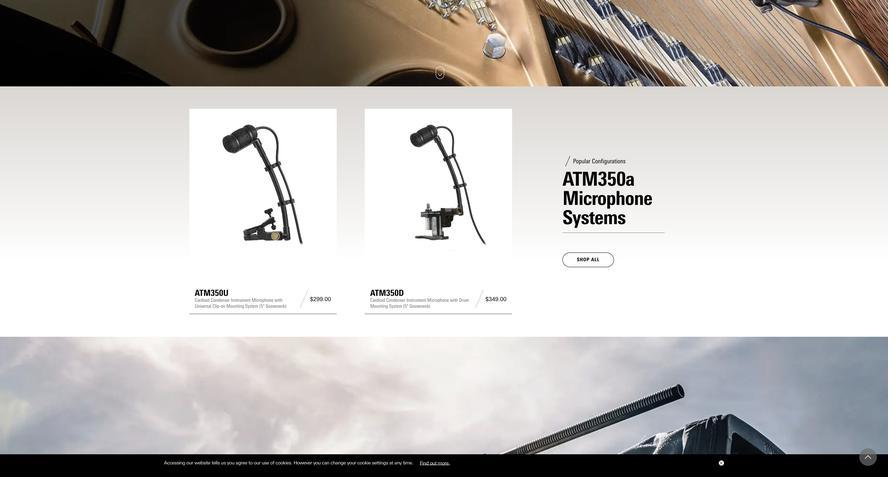 Task type: vqa. For each thing, say whether or not it's contained in the screenshot.
ATM350U
yes



Task type: locate. For each thing, give the bounding box(es) containing it.
1 horizontal spatial gooseneck)
[[410, 304, 431, 310]]

1 condenser from the left
[[211, 298, 230, 304]]

1 cardioid from the left
[[195, 298, 210, 304]]

0 horizontal spatial microphone
[[252, 298, 274, 304]]

any
[[395, 461, 402, 466]]

mounting down atm350d
[[371, 304, 388, 310]]

you
[[227, 461, 235, 466], [313, 461, 321, 466]]

shotgun microphone mounted to broadcast camera image
[[0, 338, 889, 478]]

instrument inside atm350u cardioid condenser instrument microphone with universal clip-on mounting system (5" gooseneck)
[[231, 298, 251, 304]]

2 divider line image from the left
[[474, 291, 486, 308]]

2 mounting from the left
[[371, 304, 388, 310]]

with inside atm350d cardioid condenser instrument microphone with drum mounting system (5" gooseneck)
[[450, 298, 458, 304]]

microphone inside atm350u cardioid condenser instrument microphone with universal clip-on mounting system (5" gooseneck)
[[252, 298, 274, 304]]

1 horizontal spatial (5"
[[404, 304, 409, 310]]

with for atm350d
[[450, 298, 458, 304]]

2 you from the left
[[313, 461, 321, 466]]

mounting inside atm350d cardioid condenser instrument microphone with drum mounting system (5" gooseneck)
[[371, 304, 388, 310]]

system down atm350d
[[389, 304, 403, 310]]

instrument for atm350u
[[231, 298, 251, 304]]

our left the "website"
[[187, 461, 193, 466]]

2 (5" from the left
[[404, 304, 409, 310]]

on
[[221, 304, 226, 310]]

0 horizontal spatial you
[[227, 461, 235, 466]]

instrument inside atm350d cardioid condenser instrument microphone with drum mounting system (5" gooseneck)
[[407, 298, 427, 304]]

1 horizontal spatial system
[[389, 304, 403, 310]]

0 horizontal spatial instrument
[[231, 298, 251, 304]]

2 system from the left
[[389, 304, 403, 310]]

cardioid inside atm350u cardioid condenser instrument microphone with universal clip-on mounting system (5" gooseneck)
[[195, 298, 210, 304]]

instrument for atm350d
[[407, 298, 427, 304]]

2 condenser from the left
[[387, 298, 406, 304]]

you left can
[[313, 461, 321, 466]]

0 horizontal spatial divider line image
[[298, 291, 310, 308]]

our right "to"
[[254, 461, 261, 466]]

0 horizontal spatial cardioid
[[195, 298, 210, 304]]

1 instrument from the left
[[231, 298, 251, 304]]

microphone
[[563, 187, 653, 210], [252, 298, 274, 304], [428, 298, 449, 304]]

systems
[[563, 206, 626, 229]]

0 horizontal spatial system
[[245, 304, 259, 310]]

divider line image
[[298, 291, 310, 308], [474, 291, 486, 308]]

1 horizontal spatial mounting
[[371, 304, 388, 310]]

you right "us"
[[227, 461, 235, 466]]

$349.00
[[486, 296, 507, 303]]

our
[[187, 461, 193, 466], [254, 461, 261, 466]]

accessing our website tells us you agree to our use of cookies. however you can change your cookie settings at any time.
[[164, 461, 415, 466]]

1 horizontal spatial microphone
[[428, 298, 449, 304]]

drum
[[460, 298, 469, 304]]

microphone inside atm350d cardioid condenser instrument microphone with drum mounting system (5" gooseneck)
[[428, 298, 449, 304]]

1 with from the left
[[275, 298, 283, 304]]

atm350d cardioid condenser instrument microphone with drum mounting system (5" gooseneck)
[[371, 288, 469, 310]]

atm350u image
[[195, 114, 331, 251]]

0 horizontal spatial gooseneck)
[[266, 304, 287, 310]]

1 horizontal spatial you
[[313, 461, 321, 466]]

microphone for atm350d
[[428, 298, 449, 304]]

more.
[[438, 461, 450, 466]]

0 horizontal spatial our
[[187, 461, 193, 466]]

1 system from the left
[[245, 304, 259, 310]]

0 horizontal spatial condenser
[[211, 298, 230, 304]]

1 divider line image from the left
[[298, 291, 310, 308]]

(5" inside atm350d cardioid condenser instrument microphone with drum mounting system (5" gooseneck)
[[404, 304, 409, 310]]

2 with from the left
[[450, 298, 458, 304]]

mounting right on
[[227, 304, 244, 310]]

cardioid for atm350d
[[371, 298, 385, 304]]

(5"
[[260, 304, 265, 310], [404, 304, 409, 310]]

condenser
[[211, 298, 230, 304], [387, 298, 406, 304]]

condenser inside atm350u cardioid condenser instrument microphone with universal clip-on mounting system (5" gooseneck)
[[211, 298, 230, 304]]

popular
[[574, 158, 591, 165]]

instrument
[[231, 298, 251, 304], [407, 298, 427, 304]]

system right on
[[245, 304, 259, 310]]

0 horizontal spatial with
[[275, 298, 283, 304]]

cardioid inside atm350d cardioid condenser instrument microphone with drum mounting system (5" gooseneck)
[[371, 298, 385, 304]]

mounting
[[227, 304, 244, 310], [371, 304, 388, 310]]

1 horizontal spatial instrument
[[407, 298, 427, 304]]

1 horizontal spatial divider line image
[[474, 291, 486, 308]]

1 horizontal spatial with
[[450, 298, 458, 304]]

with inside atm350u cardioid condenser instrument microphone with universal clip-on mounting system (5" gooseneck)
[[275, 298, 283, 304]]

all
[[592, 257, 600, 263]]

shop all
[[577, 257, 600, 263]]

(5" inside atm350u cardioid condenser instrument microphone with universal clip-on mounting system (5" gooseneck)
[[260, 304, 265, 310]]

1 horizontal spatial condenser
[[387, 298, 406, 304]]

find
[[420, 461, 429, 466]]

find out more.
[[420, 461, 450, 466]]

1 gooseneck) from the left
[[266, 304, 287, 310]]

0 horizontal spatial mounting
[[227, 304, 244, 310]]

2 instrument from the left
[[407, 298, 427, 304]]

1 mounting from the left
[[227, 304, 244, 310]]

atm350a
[[563, 167, 635, 191]]

2 cardioid from the left
[[371, 298, 385, 304]]

condenser inside atm350d cardioid condenser instrument microphone with drum mounting system (5" gooseneck)
[[387, 298, 406, 304]]

of
[[270, 461, 275, 466]]

2 gooseneck) from the left
[[410, 304, 431, 310]]

with for atm350u
[[275, 298, 283, 304]]

gooseneck)
[[266, 304, 287, 310], [410, 304, 431, 310]]

cardioid
[[195, 298, 210, 304], [371, 298, 385, 304]]

your
[[347, 461, 356, 466]]

can
[[322, 461, 330, 466]]

instrument right on
[[231, 298, 251, 304]]

cookies.
[[276, 461, 293, 466]]

0 horizontal spatial (5"
[[260, 304, 265, 310]]

1 horizontal spatial our
[[254, 461, 261, 466]]

1 (5" from the left
[[260, 304, 265, 310]]

1 horizontal spatial cardioid
[[371, 298, 385, 304]]

with
[[275, 298, 283, 304], [450, 298, 458, 304]]

divider line image for atm350d
[[474, 291, 486, 308]]

system
[[245, 304, 259, 310], [389, 304, 403, 310]]

use
[[262, 461, 269, 466]]

find out more. link
[[415, 458, 455, 469]]

instrument right atm350d
[[407, 298, 427, 304]]

atm350u
[[195, 288, 229, 299]]



Task type: describe. For each thing, give the bounding box(es) containing it.
gooseneck) inside atm350d cardioid condenser instrument microphone with drum mounting system (5" gooseneck)
[[410, 304, 431, 310]]

mounting inside atm350u cardioid condenser instrument microphone with universal clip-on mounting system (5" gooseneck)
[[227, 304, 244, 310]]

divider line image for atm350u
[[298, 291, 310, 308]]

condenser for atm350u
[[211, 298, 230, 304]]

at
[[390, 461, 394, 466]]

website
[[195, 461, 211, 466]]

gooseneck) inside atm350u cardioid condenser instrument microphone with universal clip-on mounting system (5" gooseneck)
[[266, 304, 287, 310]]

cookie
[[358, 461, 371, 466]]

1 you from the left
[[227, 461, 235, 466]]

popular configurations
[[574, 158, 626, 165]]

atm350pl microphone on piano image
[[0, 0, 889, 86]]

system inside atm350u cardioid condenser instrument microphone with universal clip-on mounting system (5" gooseneck)
[[245, 304, 259, 310]]

agree
[[236, 461, 247, 466]]

atm350d image
[[371, 114, 507, 251]]

system inside atm350d cardioid condenser instrument microphone with drum mounting system (5" gooseneck)
[[389, 304, 403, 310]]

arrow up image
[[866, 455, 872, 461]]

settings
[[372, 461, 388, 466]]

shop all button
[[563, 253, 615, 268]]

atm350u cardioid condenser instrument microphone with universal clip-on mounting system (5" gooseneck)
[[195, 288, 287, 310]]

microphone for atm350u
[[252, 298, 274, 304]]

cardioid for atm350u
[[195, 298, 210, 304]]

shop all link
[[563, 253, 615, 268]]

atm350d
[[371, 288, 404, 299]]

time.
[[403, 461, 414, 466]]

out
[[430, 461, 437, 466]]

atm350a microphone systems
[[563, 167, 653, 229]]

$299.00
[[310, 296, 331, 303]]

change
[[331, 461, 346, 466]]

clip-
[[213, 304, 221, 310]]

2 our from the left
[[254, 461, 261, 466]]

tells
[[212, 461, 220, 466]]

cross image
[[720, 462, 723, 465]]

1 our from the left
[[187, 461, 193, 466]]

2 horizontal spatial microphone
[[563, 187, 653, 210]]

however
[[294, 461, 312, 466]]

configurations
[[592, 158, 626, 165]]

shop
[[577, 257, 590, 263]]

universal
[[195, 304, 212, 310]]

accessing
[[164, 461, 185, 466]]

to
[[249, 461, 253, 466]]

us
[[221, 461, 226, 466]]

condenser for atm350d
[[387, 298, 406, 304]]



